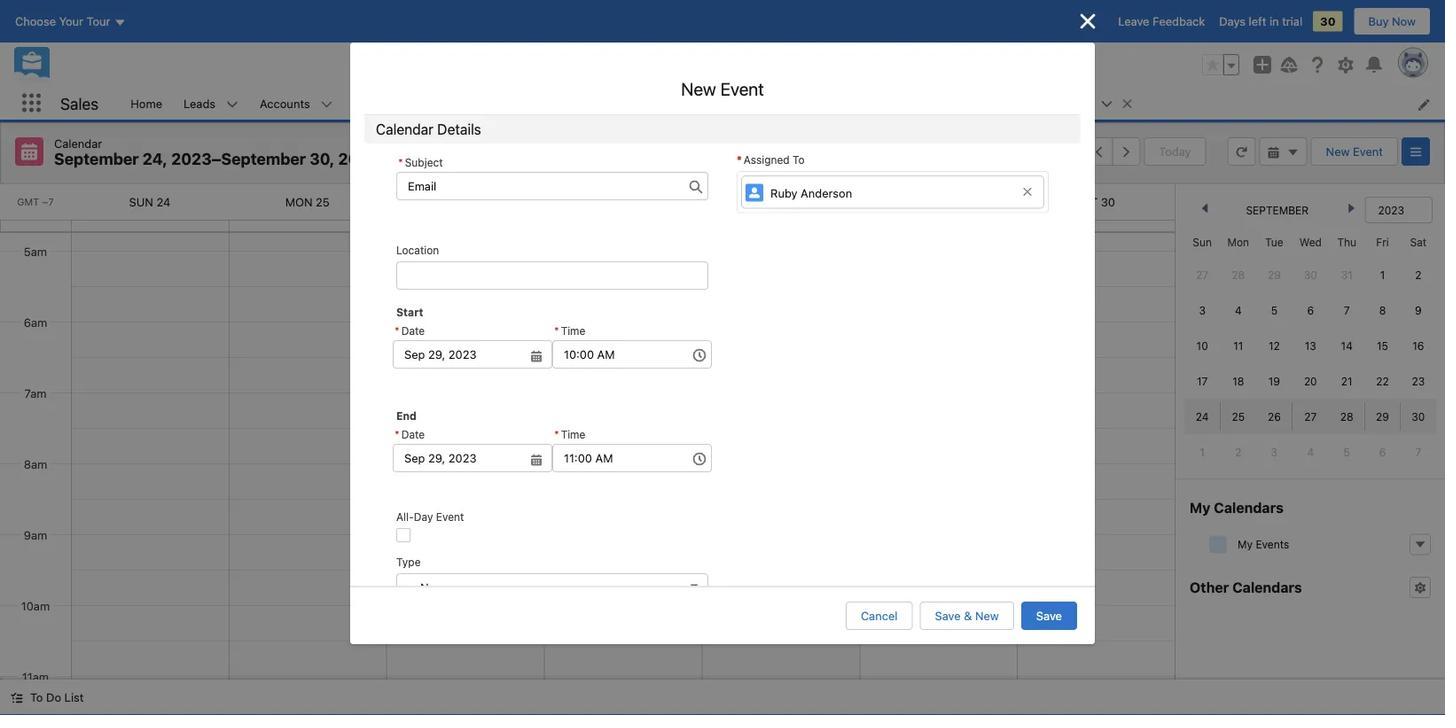 Task type: locate. For each thing, give the bounding box(es) containing it.
2 horizontal spatial event
[[1353, 145, 1383, 158]]

mon 25
[[285, 196, 330, 209]]

2 horizontal spatial 28
[[1341, 411, 1354, 423]]

1 vertical spatial 29
[[1268, 269, 1281, 281]]

1 save from the left
[[935, 610, 961, 623]]

thu inside grid
[[1338, 236, 1357, 248]]

1 horizontal spatial 2
[[1415, 269, 1422, 281]]

0 horizontal spatial tue
[[445, 196, 468, 209]]

sat
[[1077, 196, 1098, 209], [1410, 236, 1427, 248]]

1 horizontal spatial tue
[[1265, 236, 1284, 248]]

0 vertical spatial 25
[[316, 196, 330, 209]]

5 down the 21 on the bottom of page
[[1344, 446, 1350, 458]]

1 vertical spatial event
[[1353, 145, 1383, 158]]

0 horizontal spatial 3
[[1199, 304, 1206, 317]]

calendars down my events
[[1233, 579, 1302, 596]]

25 down 18
[[1232, 411, 1245, 423]]

assigned
[[744, 153, 790, 166]]

sat 30
[[1077, 196, 1116, 209]]

list
[[120, 87, 1445, 120]]

date
[[401, 325, 425, 337], [401, 428, 425, 441]]

−7
[[42, 196, 54, 208]]

calendars up my events
[[1214, 500, 1284, 517]]

leads link
[[173, 87, 226, 120]]

text default image
[[1268, 146, 1280, 159], [1414, 539, 1427, 551], [1414, 582, 1427, 594], [11, 692, 23, 705]]

0 vertical spatial 3
[[1199, 304, 1206, 317]]

None text field
[[396, 172, 709, 200], [552, 341, 712, 369], [552, 444, 712, 473], [396, 172, 709, 200], [552, 341, 712, 369], [552, 444, 712, 473]]

* date for start
[[395, 325, 425, 337]]

1 horizontal spatial to
[[793, 153, 805, 166]]

0 horizontal spatial september
[[54, 149, 139, 168]]

calendars
[[1214, 500, 1284, 517], [1233, 579, 1302, 596]]

4 up 11
[[1235, 304, 1242, 317]]

0 horizontal spatial 7
[[1344, 304, 1350, 317]]

subject
[[405, 156, 443, 168]]

1 horizontal spatial save
[[1037, 610, 1062, 623]]

0 horizontal spatial event
[[436, 511, 464, 523]]

dashboards
[[731, 96, 796, 110]]

1 date from the top
[[401, 325, 425, 337]]

1 horizontal spatial 29
[[1268, 269, 1281, 281]]

save inside button
[[1037, 610, 1062, 623]]

3
[[1199, 304, 1206, 317], [1271, 446, 1278, 458]]

2 save from the left
[[1037, 610, 1062, 623]]

new
[[681, 78, 716, 99], [1326, 145, 1350, 158], [975, 610, 999, 623]]

accounts
[[260, 96, 310, 110]]

24 down 24,
[[156, 196, 171, 209]]

text default image left new event button at top
[[1287, 146, 1300, 159]]

sat inside grid
[[1410, 236, 1427, 248]]

thu down the assigned to
[[760, 196, 784, 209]]

Location text field
[[396, 262, 709, 290]]

4
[[1235, 304, 1242, 317], [1307, 446, 1314, 458]]

grid
[[1185, 227, 1437, 470]]

1 vertical spatial 1
[[1200, 446, 1205, 458]]

0 vertical spatial to
[[793, 153, 805, 166]]

gmt −7
[[17, 196, 54, 208]]

2 * time from the top
[[554, 428, 586, 441]]

2 date from the top
[[401, 428, 425, 441]]

0 horizontal spatial thu
[[760, 196, 784, 209]]

my up hide items icon
[[1190, 500, 1211, 517]]

fri inside grid
[[1377, 236, 1389, 248]]

7 down the 23
[[1416, 446, 1422, 458]]

1 horizontal spatial my
[[1238, 539, 1253, 551]]

0 vertical spatial 2
[[1415, 269, 1422, 281]]

fri for fri
[[1377, 236, 1389, 248]]

group
[[1202, 54, 1240, 75], [1085, 137, 1141, 166], [393, 322, 552, 369], [393, 426, 552, 473]]

0 horizontal spatial sun
[[129, 196, 153, 209]]

1 time from the top
[[561, 325, 586, 337]]

anderson
[[801, 186, 852, 200]]

wed for wed 27
[[602, 196, 628, 209]]

1 horizontal spatial calendar
[[376, 121, 434, 138]]

calendar inside calendar september 24, 2023–september 30, 2023
[[54, 137, 102, 150]]

save for save & new
[[935, 610, 961, 623]]

1 vertical spatial my
[[1238, 539, 1253, 551]]

1 horizontal spatial 7
[[1416, 446, 1422, 458]]

6 up 13 at top right
[[1307, 304, 1314, 317]]

tue inside grid
[[1265, 236, 1284, 248]]

1 vertical spatial 24
[[1196, 411, 1209, 423]]

today
[[1159, 145, 1191, 158]]

0 vertical spatial my
[[1190, 500, 1211, 517]]

0 vertical spatial fri
[[921, 196, 938, 209]]

calendars for other calendars
[[1233, 579, 1302, 596]]

group down start
[[393, 322, 552, 369]]

2023–september
[[171, 149, 306, 168]]

new event button
[[1311, 137, 1398, 166]]

date for end
[[401, 428, 425, 441]]

29
[[941, 196, 956, 209], [1268, 269, 1281, 281], [1376, 411, 1390, 423]]

1 vertical spatial new event
[[1326, 145, 1383, 158]]

fri 29
[[921, 196, 956, 209]]

1 horizontal spatial september
[[1246, 204, 1309, 216]]

5am
[[24, 245, 47, 258]]

2 * date from the top
[[395, 428, 425, 441]]

text default image inside to do list button
[[11, 692, 23, 705]]

sun
[[129, 196, 153, 209], [1193, 236, 1212, 248]]

1 horizontal spatial event
[[721, 78, 764, 99]]

calendar up * subject on the top of page
[[376, 121, 434, 138]]

grid containing sun
[[1185, 227, 1437, 470]]

1 horizontal spatial sat
[[1410, 236, 1427, 248]]

7am
[[24, 387, 47, 400]]

1 horizontal spatial thu
[[1338, 236, 1357, 248]]

other calendars
[[1190, 579, 1302, 596]]

0 horizontal spatial to
[[30, 691, 43, 705]]

1 horizontal spatial fri
[[1377, 236, 1389, 248]]

0 vertical spatial new
[[681, 78, 716, 99]]

sat 30 button
[[1077, 196, 1116, 209]]

text default image
[[1121, 98, 1134, 110], [1287, 146, 1300, 159]]

0 horizontal spatial 5
[[1271, 304, 1278, 317]]

0 vertical spatial * time
[[554, 325, 586, 337]]

1 vertical spatial to
[[30, 691, 43, 705]]

new event
[[681, 78, 764, 99], [1326, 145, 1383, 158]]

1 horizontal spatial 24
[[1196, 411, 1209, 423]]

22
[[1377, 375, 1389, 388]]

0 vertical spatial sun
[[129, 196, 153, 209]]

1 vertical spatial september
[[1246, 204, 1309, 216]]

1 vertical spatial sat
[[1410, 236, 1427, 248]]

0 vertical spatial mon
[[285, 196, 313, 209]]

end
[[396, 410, 417, 422]]

2 up 9
[[1415, 269, 1422, 281]]

tue for tue
[[1265, 236, 1284, 248]]

1 horizontal spatial 4
[[1307, 446, 1314, 458]]

3 up my calendars
[[1271, 446, 1278, 458]]

to left do
[[30, 691, 43, 705]]

1 vertical spatial date
[[401, 428, 425, 441]]

1 horizontal spatial 3
[[1271, 446, 1278, 458]]

1 horizontal spatial 5
[[1344, 446, 1350, 458]]

2 up my calendars
[[1235, 446, 1242, 458]]

16
[[1413, 340, 1425, 352]]

* date down end
[[395, 428, 425, 441]]

0 vertical spatial september
[[54, 149, 139, 168]]

0 vertical spatial 29
[[941, 196, 956, 209]]

* time for end
[[554, 428, 586, 441]]

1 vertical spatial thu
[[1338, 236, 1357, 248]]

25
[[316, 196, 330, 209], [1232, 411, 1245, 423]]

23
[[1412, 375, 1425, 388]]

save & new button
[[920, 602, 1014, 630]]

0 vertical spatial 6
[[1307, 304, 1314, 317]]

tue for tue 26
[[445, 196, 468, 209]]

1 horizontal spatial text default image
[[1287, 146, 1300, 159]]

0 horizontal spatial 27
[[631, 196, 644, 209]]

save
[[935, 610, 961, 623], [1037, 610, 1062, 623]]

september inside calendar september 24, 2023–september 30, 2023
[[54, 149, 139, 168]]

tue
[[445, 196, 468, 209], [1265, 236, 1284, 248]]

my right hide items icon
[[1238, 539, 1253, 551]]

2 vertical spatial new
[[975, 610, 999, 623]]

0 vertical spatial * date
[[395, 325, 425, 337]]

calendar details
[[376, 121, 481, 138]]

0 horizontal spatial new
[[681, 78, 716, 99]]

save left &
[[935, 610, 961, 623]]

new inside "button"
[[975, 610, 999, 623]]

15
[[1377, 340, 1389, 352]]

* date
[[395, 325, 425, 337], [395, 428, 425, 441]]

24 down 17
[[1196, 411, 1209, 423]]

new inside button
[[1326, 145, 1350, 158]]

1 horizontal spatial wed
[[1300, 236, 1322, 248]]

10
[[1197, 340, 1208, 352]]

1 * date from the top
[[395, 325, 425, 337]]

26 down '19'
[[1268, 411, 1281, 423]]

24,
[[143, 149, 168, 168]]

sat for sat
[[1410, 236, 1427, 248]]

days
[[1220, 15, 1246, 28]]

0 horizontal spatial new event
[[681, 78, 764, 99]]

0 horizontal spatial save
[[935, 610, 961, 623]]

group up sat 30
[[1085, 137, 1141, 166]]

thu
[[760, 196, 784, 209], [1338, 236, 1357, 248]]

ruby
[[771, 186, 798, 200]]

2 time from the top
[[561, 428, 586, 441]]

0 vertical spatial 1
[[1380, 269, 1385, 281]]

4 down 20
[[1307, 446, 1314, 458]]

1 up 8
[[1380, 269, 1385, 281]]

inverse image
[[1077, 11, 1099, 32]]

calendar for details
[[376, 121, 434, 138]]

0 horizontal spatial calendar
[[54, 137, 102, 150]]

0 vertical spatial text default image
[[1121, 98, 1134, 110]]

leave feedback link
[[1118, 15, 1205, 28]]

to right assigned
[[793, 153, 805, 166]]

1 horizontal spatial sun
[[1193, 236, 1212, 248]]

1 vertical spatial 25
[[1232, 411, 1245, 423]]

sun inside grid
[[1193, 236, 1212, 248]]

7 up the 14
[[1344, 304, 1350, 317]]

calendar down sales
[[54, 137, 102, 150]]

search... button
[[518, 51, 873, 79]]

5
[[1271, 304, 1278, 317], [1344, 446, 1350, 458]]

0 vertical spatial date
[[401, 325, 425, 337]]

6 down 22
[[1380, 446, 1386, 458]]

mon for mon 25
[[285, 196, 313, 209]]

* subject
[[398, 156, 443, 168]]

time for end
[[561, 428, 586, 441]]

0 vertical spatial time
[[561, 325, 586, 337]]

* time
[[554, 325, 586, 337], [554, 428, 586, 441]]

wed 27
[[602, 196, 644, 209]]

24 inside grid
[[1196, 411, 1209, 423]]

0 horizontal spatial 2
[[1235, 446, 1242, 458]]

today button
[[1144, 137, 1207, 166]]

1 vertical spatial 6
[[1380, 446, 1386, 458]]

0 vertical spatial new event
[[681, 78, 764, 99]]

save right &
[[1037, 610, 1062, 623]]

sun for sun
[[1193, 236, 1212, 248]]

1
[[1380, 269, 1385, 281], [1200, 446, 1205, 458]]

5 up the 12
[[1271, 304, 1278, 317]]

0 horizontal spatial 29
[[941, 196, 956, 209]]

mon for mon
[[1228, 236, 1249, 248]]

1 horizontal spatial mon
[[1228, 236, 1249, 248]]

home
[[131, 96, 162, 110]]

date down end
[[401, 428, 425, 441]]

2 vertical spatial 29
[[1376, 411, 1390, 423]]

1 horizontal spatial new event
[[1326, 145, 1383, 158]]

25 down 30,
[[316, 196, 330, 209]]

thu up '31'
[[1338, 236, 1357, 248]]

0 horizontal spatial 26
[[471, 196, 485, 209]]

wed for wed
[[1300, 236, 1322, 248]]

1 vertical spatial sun
[[1193, 236, 1212, 248]]

event inside new event button
[[1353, 145, 1383, 158]]

2
[[1415, 269, 1422, 281], [1235, 446, 1242, 458]]

0 horizontal spatial 1
[[1200, 446, 1205, 458]]

1 * time from the top
[[554, 325, 586, 337]]

mon inside grid
[[1228, 236, 1249, 248]]

3 up 10
[[1199, 304, 1206, 317]]

0 horizontal spatial 28
[[787, 196, 801, 209]]

list item
[[999, 87, 1142, 120]]

0 vertical spatial wed
[[602, 196, 628, 209]]

tue 26 button
[[445, 196, 485, 209]]

7
[[1344, 304, 1350, 317], [1416, 446, 1422, 458]]

text default image down the leave
[[1121, 98, 1134, 110]]

26 down the details
[[471, 196, 485, 209]]

27
[[631, 196, 644, 209], [1196, 269, 1209, 281], [1305, 411, 1317, 423]]

* date for end
[[395, 428, 425, 441]]

1 vertical spatial calendars
[[1233, 579, 1302, 596]]

dashboards list item
[[721, 87, 830, 120]]

1 horizontal spatial 28
[[1232, 269, 1245, 281]]

0 vertical spatial thu
[[760, 196, 784, 209]]

in
[[1270, 15, 1279, 28]]

2 horizontal spatial 27
[[1305, 411, 1317, 423]]

2 horizontal spatial new
[[1326, 145, 1350, 158]]

None text field
[[393, 341, 552, 369], [393, 444, 552, 473], [393, 341, 552, 369], [393, 444, 552, 473]]

save inside "button"
[[935, 610, 961, 623]]

0 vertical spatial 28
[[787, 196, 801, 209]]

9am
[[24, 528, 47, 542]]

* date down start
[[395, 325, 425, 337]]

1 vertical spatial * time
[[554, 428, 586, 441]]

cancel button
[[846, 602, 913, 630]]

my calendars
[[1190, 500, 1284, 517]]

september
[[54, 149, 139, 168], [1246, 204, 1309, 216]]

1 up my calendars
[[1200, 446, 1205, 458]]

1 vertical spatial new
[[1326, 145, 1350, 158]]

date down start
[[401, 325, 425, 337]]

forecasts link
[[647, 87, 721, 120]]



Task type: vqa. For each thing, say whether or not it's contained in the screenshot.
Feedback
yes



Task type: describe. For each thing, give the bounding box(es) containing it.
cancel
[[861, 610, 898, 623]]

days left in trial
[[1220, 15, 1303, 28]]

thu for thu
[[1338, 236, 1357, 248]]

17
[[1197, 375, 1208, 388]]

sales
[[60, 94, 99, 113]]

leave
[[1118, 15, 1150, 28]]

accounts link
[[249, 87, 321, 120]]

1 vertical spatial 7
[[1416, 446, 1422, 458]]

to do list
[[30, 691, 84, 705]]

2 horizontal spatial 29
[[1376, 411, 1390, 423]]

ruby anderson
[[771, 186, 852, 200]]

30,
[[310, 149, 335, 168]]

mon 25 button
[[285, 196, 330, 209]]

fri for fri 29
[[921, 196, 938, 209]]

11
[[1234, 340, 1244, 352]]

trial
[[1282, 15, 1303, 28]]

list
[[64, 691, 84, 705]]

12
[[1269, 340, 1280, 352]]

gmt
[[17, 196, 39, 208]]

6am
[[24, 316, 47, 329]]

11am
[[22, 670, 49, 684]]

1 vertical spatial 28
[[1232, 269, 1245, 281]]

accounts list item
[[249, 87, 344, 120]]

save button
[[1021, 602, 1077, 630]]

2 vertical spatial 28
[[1341, 411, 1354, 423]]

All-Day Event checkbox
[[396, 529, 411, 543]]

buy now
[[1369, 15, 1416, 28]]

to do list button
[[0, 680, 94, 716]]

ruby anderson link
[[741, 176, 1045, 209]]

1 vertical spatial 27
[[1196, 269, 1209, 281]]

all-
[[396, 511, 414, 523]]

buy
[[1369, 15, 1389, 28]]

0 horizontal spatial 6
[[1307, 304, 1314, 317]]

1 horizontal spatial 25
[[1232, 411, 1245, 423]]

dashboards link
[[721, 87, 806, 120]]

buy now button
[[1354, 7, 1431, 35]]

fri 29 button
[[921, 196, 956, 209]]

group down end
[[393, 426, 552, 473]]

home link
[[120, 87, 173, 120]]

location
[[396, 244, 439, 256]]

wed 27 button
[[602, 196, 644, 209]]

all-day event
[[396, 511, 464, 523]]

thu for thu 28
[[760, 196, 784, 209]]

0 horizontal spatial 25
[[316, 196, 330, 209]]

9
[[1415, 304, 1422, 317]]

10am
[[21, 599, 50, 613]]

sun 24 button
[[129, 196, 171, 209]]

13
[[1305, 340, 1317, 352]]

save & new
[[935, 610, 999, 623]]

0 horizontal spatial text default image
[[1121, 98, 1134, 110]]

18
[[1233, 375, 1244, 388]]

sun for sun 24
[[129, 196, 153, 209]]

8
[[1380, 304, 1386, 317]]

forecasts
[[658, 96, 710, 110]]

group down days
[[1202, 54, 1240, 75]]

thu 28 button
[[760, 196, 801, 209]]

1 vertical spatial 5
[[1344, 446, 1350, 458]]

1 vertical spatial 26
[[1268, 411, 1281, 423]]

leave feedback
[[1118, 15, 1205, 28]]

sun 24
[[129, 196, 171, 209]]

my events
[[1238, 539, 1290, 551]]

2023
[[338, 149, 379, 168]]

calendar for september
[[54, 137, 102, 150]]

1 horizontal spatial 6
[[1380, 446, 1386, 458]]

1 vertical spatial text default image
[[1287, 146, 1300, 159]]

14
[[1341, 340, 1353, 352]]

list containing home
[[120, 87, 1445, 120]]

day
[[414, 511, 433, 523]]

&
[[964, 610, 972, 623]]

* time for start
[[554, 325, 586, 337]]

31
[[1341, 269, 1353, 281]]

my for my calendars
[[1190, 500, 1211, 517]]

type
[[396, 556, 421, 568]]

details
[[437, 121, 481, 138]]

do
[[46, 691, 61, 705]]

0 horizontal spatial 24
[[156, 196, 171, 209]]

0 vertical spatial event
[[721, 78, 764, 99]]

events
[[1256, 539, 1290, 551]]

1 vertical spatial 4
[[1307, 446, 1314, 458]]

sat for sat 30
[[1077, 196, 1098, 209]]

to inside button
[[30, 691, 43, 705]]

new event inside button
[[1326, 145, 1383, 158]]

0 horizontal spatial 4
[[1235, 304, 1242, 317]]

2 vertical spatial 27
[[1305, 411, 1317, 423]]

0 vertical spatial 27
[[631, 196, 644, 209]]

assigned to
[[744, 153, 805, 166]]

2 vertical spatial event
[[436, 511, 464, 523]]

calendar september 24, 2023–september 30, 2023
[[54, 137, 379, 168]]

calendars for my calendars
[[1214, 500, 1284, 517]]

date for start
[[401, 325, 425, 337]]

leads list item
[[173, 87, 249, 120]]

0 vertical spatial 5
[[1271, 304, 1278, 317]]

my for my events
[[1238, 539, 1253, 551]]

19
[[1269, 375, 1280, 388]]

left
[[1249, 15, 1267, 28]]

21
[[1342, 375, 1353, 388]]

8am
[[24, 458, 47, 471]]

1 horizontal spatial 1
[[1380, 269, 1385, 281]]

other
[[1190, 579, 1229, 596]]

hide items image
[[1210, 536, 1227, 554]]

1 vertical spatial 3
[[1271, 446, 1278, 458]]

now
[[1392, 15, 1416, 28]]

20
[[1304, 375, 1317, 388]]

0 vertical spatial 7
[[1344, 304, 1350, 317]]

save for save
[[1037, 610, 1062, 623]]

feedback
[[1153, 15, 1205, 28]]

start
[[396, 306, 423, 318]]

tue 26
[[445, 196, 485, 209]]

leads
[[184, 96, 216, 110]]

time for start
[[561, 325, 586, 337]]



